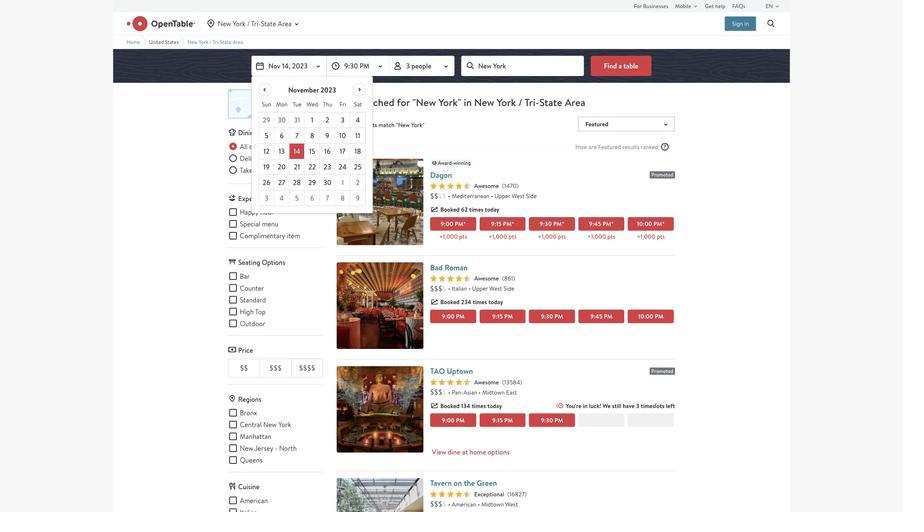 Task type: vqa. For each thing, say whether or not it's contained in the screenshot.


Task type: describe. For each thing, give the bounding box(es) containing it.
1 vertical spatial 4
[[280, 194, 284, 203]]

you're
[[566, 402, 582, 410]]

* for 9:30 pm *
[[562, 220, 565, 228]]

19 button
[[259, 160, 274, 175]]

22 button
[[305, 160, 320, 175]]

side for $$
[[526, 192, 537, 200]]

how
[[576, 143, 588, 151]]

0 vertical spatial 30 button
[[274, 113, 290, 128]]

you're in luck! we still have 3 timeslots left
[[566, 402, 675, 410]]

york inside regions group
[[278, 421, 291, 430]]

3 people
[[406, 61, 432, 70]]

results
[[623, 143, 640, 151]]

are
[[589, 143, 597, 151]]

17 button
[[335, 144, 351, 160]]

dining
[[249, 142, 267, 151]]

seating
[[238, 258, 260, 267]]

7 for the bottom 7 'button'
[[326, 194, 329, 203]]

complimentary
[[240, 232, 285, 241]]

state inside dropdown button
[[261, 19, 276, 28]]

31 button
[[290, 113, 305, 128]]

central
[[240, 421, 262, 430]]

only for delivery only
[[266, 154, 278, 163]]

25
[[354, 163, 362, 172]]

side for $
[[504, 285, 515, 293]]

• down exceptional
[[478, 501, 480, 509]]

in for sign in
[[745, 20, 749, 28]]

get
[[705, 2, 714, 10]]

$$$$
[[299, 364, 315, 373]]

booked for booked 234 times today
[[441, 299, 460, 307]]

at
[[462, 448, 468, 457]]

pts for 9:30 pm
[[558, 233, 566, 241]]

9:30 pm link for $$$ $ • italian • upper west side
[[529, 310, 575, 324]]

dagon
[[430, 170, 452, 180]]

happy
[[240, 208, 259, 217]]

wed
[[307, 101, 318, 108]]

0 vertical spatial 9 button
[[320, 128, 335, 144]]

10:00 pm *
[[637, 220, 665, 228]]

today for booked 234 times today
[[489, 299, 503, 307]]

york right states
[[199, 39, 209, 45]]

promoted for tao uptown
[[652, 368, 674, 375]]

10:00 for 10:00 pm *
[[637, 220, 653, 228]]

+1,000 pts for 9:15
[[489, 233, 517, 241]]

item
[[287, 232, 300, 241]]

3 down the friday element
[[341, 116, 345, 125]]

0 vertical spatial 3 button
[[335, 113, 351, 128]]

search icon image
[[767, 19, 777, 29]]

1 vertical spatial 1 button
[[335, 175, 351, 191]]

0 vertical spatial 7 button
[[290, 128, 305, 144]]

2 horizontal spatial /
[[519, 95, 523, 109]]

1 horizontal spatial 8
[[341, 194, 345, 203]]

+1,000 for 9:15
[[489, 233, 508, 241]]

queens
[[240, 456, 263, 465]]

united
[[149, 39, 164, 45]]

12 button
[[259, 144, 274, 160]]

14 button
[[290, 144, 305, 160]]

options for seating options
[[262, 258, 286, 267]]

9:45 for 9:45 pm *
[[589, 220, 602, 228]]

+1,000 pts for 9:30
[[538, 233, 566, 241]]

happy hour
[[240, 208, 274, 217]]

midtown inside $$$ $ • pan-asian • midtown east
[[482, 389, 505, 397]]

-
[[275, 445, 278, 453]]

upper for $$
[[495, 192, 511, 200]]

0 horizontal spatial state
[[220, 39, 232, 45]]

exceptional
[[474, 491, 504, 499]]

1 horizontal spatial 4
[[356, 116, 360, 125]]

sat
[[354, 101, 362, 108]]

nov 14, 2023 button
[[252, 56, 327, 76]]

tao uptown
[[430, 366, 473, 377]]

november 2023
[[288, 85, 336, 95]]

map button
[[228, 90, 323, 119]]

american inside cuisine group
[[240, 497, 268, 506]]

0 vertical spatial 29 button
[[259, 113, 274, 128]]

thu
[[323, 101, 332, 108]]

faqs
[[733, 2, 746, 10]]

13584
[[505, 379, 520, 387]]

west for tavern on the green
[[506, 501, 518, 509]]

awesome for $$$ $ • italian • upper west side
[[474, 275, 499, 283]]

"new for match
[[396, 121, 410, 129]]

10:00 pm
[[639, 313, 664, 321]]

view dine at home options button
[[430, 441, 675, 465]]

map
[[274, 99, 286, 109]]

Takeout only radio
[[228, 165, 277, 175]]

saturday element
[[351, 97, 366, 112]]

opentable logo image
[[127, 16, 195, 31]]

tuesday element
[[290, 97, 305, 112]]

mobile
[[676, 2, 692, 10]]

faqs button
[[733, 0, 746, 12]]

) for $$$ $ • italian • upper west side
[[513, 275, 515, 283]]

23
[[324, 163, 331, 172]]

28
[[293, 178, 301, 187]]

20
[[278, 163, 286, 172]]

booked 134 times today
[[441, 402, 502, 410]]

west for bad roman
[[490, 285, 502, 293]]

home link
[[127, 39, 140, 45]]

standard
[[240, 296, 266, 305]]

searched
[[355, 95, 395, 109]]

• right the italian
[[469, 285, 471, 293]]

) for $$$ $ • american • midtown west
[[525, 491, 527, 499]]

0 vertical spatial 9:15
[[491, 220, 502, 228]]

4.5 stars image for $$$ $ • italian • upper west side
[[430, 275, 471, 282]]

view dine at home options
[[432, 448, 510, 457]]

states
[[165, 39, 179, 45]]

0 vertical spatial 9:30 pm
[[344, 61, 370, 70]]

fri
[[340, 101, 346, 108]]

0 horizontal spatial 4 button
[[274, 191, 290, 207]]

tavern on the green link
[[430, 479, 497, 489]]

1 horizontal spatial 5
[[295, 194, 299, 203]]

winning
[[454, 160, 471, 167]]

cuisine group
[[228, 496, 323, 513]]

28 button
[[290, 175, 305, 191]]

2023 inside dropdown button
[[292, 61, 308, 70]]

27
[[278, 178, 285, 187]]

9:30 pm link for $$$ $ • pan-asian • midtown east
[[529, 414, 575, 428]]

9:15 pm for $$$ $ • italian • upper west side
[[493, 313, 513, 321]]

• down 4.6 stars image on the bottom of page
[[448, 501, 451, 509]]

234
[[461, 299, 472, 307]]

find a table button
[[591, 56, 652, 76]]

$$ for $$
[[240, 364, 248, 373]]

$$ $$ • mediterranean • upper west side
[[430, 192, 537, 201]]

2 $ from the top
[[443, 388, 447, 397]]

15
[[309, 147, 315, 156]]

0 horizontal spatial 8
[[310, 131, 314, 140]]

( for $$$ $ • italian • upper west side
[[502, 275, 504, 283]]

today for booked 62 times today
[[485, 206, 500, 214]]

10:00 for 10:00 pm
[[639, 313, 654, 321]]

1 awesome from the top
[[474, 182, 499, 190]]

0 vertical spatial 1
[[311, 116, 314, 125]]

tao uptown link
[[430, 366, 473, 377]]

american inside $$$ $ • american • midtown west
[[452, 501, 477, 509]]

people
[[412, 61, 432, 70]]

1 vertical spatial new york / tri-state area
[[188, 39, 243, 45]]

central new york
[[240, 421, 291, 430]]

31
[[294, 116, 300, 125]]

special menu
[[240, 220, 279, 229]]

• down awesome ( 1470 )
[[491, 192, 493, 200]]

york" for match
[[411, 121, 425, 129]]

$ for tavern
[[443, 501, 447, 509]]

options for dining options
[[259, 128, 283, 138]]

0 vertical spatial 5
[[265, 131, 269, 140]]

tao
[[430, 366, 445, 377]]

1 horizontal spatial 8 button
[[335, 191, 351, 207]]

6 for the 6 "button" to the top
[[280, 131, 284, 140]]

0 vertical spatial 4 button
[[351, 113, 366, 128]]

$ for bad
[[443, 284, 447, 293]]

• left the italian
[[448, 285, 451, 293]]

0 vertical spatial 6 button
[[274, 128, 290, 144]]

york" for for
[[439, 95, 462, 109]]

mon
[[276, 101, 288, 108]]

2 horizontal spatial state
[[539, 95, 563, 109]]

9:00 pm for $$$ $ • italian • upper west side
[[442, 313, 465, 321]]

midtown inside $$$ $ • american • midtown west
[[482, 501, 504, 509]]

you
[[337, 95, 353, 109]]

bad roman link
[[430, 263, 468, 273]]

sign in
[[732, 20, 749, 28]]

9:15 pm link for $$$ $ • pan-asian • midtown east
[[480, 414, 526, 428]]

+1,000 pts for 9:45
[[588, 233, 616, 241]]

+1,000 for 9:00
[[439, 233, 458, 241]]

awesome ( 1470 )
[[474, 182, 519, 190]]

1 vertical spatial 30
[[324, 178, 332, 187]]

1 vertical spatial 9 button
[[351, 191, 366, 207]]

get help button
[[705, 0, 726, 12]]

/ inside dropdown button
[[247, 19, 250, 28]]

we
[[603, 402, 611, 410]]

1 vertical spatial featured
[[598, 143, 621, 151]]

9:00 pm *
[[441, 220, 466, 228]]

on
[[454, 479, 462, 489]]

9:00 for $$$ $ • italian • upper west side
[[442, 313, 455, 321]]

pts for 9:15 pm
[[509, 233, 517, 241]]

29 for 29 button to the bottom
[[309, 178, 316, 187]]

861
[[504, 275, 513, 283]]

featured inside featured popup button
[[586, 120, 609, 128]]

"new for for
[[413, 95, 436, 109]]

1 vertical spatial 30 button
[[320, 175, 335, 191]]

0 vertical spatial 8 button
[[305, 128, 320, 144]]

13 button
[[274, 144, 290, 160]]

15 button
[[305, 144, 320, 160]]

booked 62 times today
[[441, 206, 500, 214]]

north
[[279, 445, 297, 453]]

upper for $
[[472, 285, 488, 293]]

all dining options
[[240, 142, 291, 151]]

2 horizontal spatial tri-
[[525, 95, 539, 109]]

dining
[[238, 128, 258, 138]]

match
[[379, 121, 395, 129]]

sun
[[262, 101, 271, 108]]

0 horizontal spatial 30
[[278, 116, 286, 125]]

• right asian
[[479, 389, 481, 397]]

booked for booked 62 times today
[[441, 206, 460, 214]]

tavern on the green
[[430, 479, 497, 489]]

dagon link
[[430, 170, 452, 180]]

16 button
[[320, 144, 335, 160]]

awesome ( 13584 )
[[474, 379, 522, 387]]

dining options group
[[228, 142, 323, 177]]

9:00 pm for $$$ $ • pan-asian • midtown east
[[442, 417, 465, 425]]



Task type: locate. For each thing, give the bounding box(es) containing it.
4 button
[[351, 113, 366, 128], [274, 191, 290, 207]]

None field
[[462, 56, 584, 76]]

9:30
[[344, 61, 358, 70], [540, 220, 552, 228], [541, 313, 553, 321], [541, 417, 553, 425]]

10:00
[[637, 220, 653, 228], [639, 313, 654, 321]]

1 vertical spatial today
[[489, 299, 503, 307]]

9 for the bottommost 9 button
[[356, 194, 360, 203]]

0 horizontal spatial 9 button
[[320, 128, 335, 144]]

nov
[[269, 61, 281, 70]]

options inside button
[[488, 448, 510, 457]]

134
[[461, 402, 471, 410]]

0 vertical spatial booked
[[441, 206, 460, 214]]

cuisine
[[238, 483, 260, 492]]

0 vertical spatial awesome
[[474, 182, 499, 190]]

* for 10:00 pm *
[[663, 220, 665, 228]]

2 button
[[320, 113, 335, 128], [351, 175, 366, 191]]

0 horizontal spatial 1 button
[[305, 113, 320, 128]]

1 vertical spatial tri-
[[213, 39, 220, 45]]

8 up 15 on the top left of page
[[310, 131, 314, 140]]

( up $$$ $ • pan-asian • midtown east
[[502, 379, 505, 387]]

2 vertical spatial 9:00
[[442, 417, 455, 425]]

24
[[339, 163, 347, 172]]

$$$ for $$$ $ • american • midtown west
[[430, 501, 443, 509]]

2 vertical spatial today
[[488, 402, 502, 410]]

find
[[604, 61, 617, 70]]

3 awesome from the top
[[474, 379, 499, 387]]

6 button down 22 button
[[305, 191, 320, 207]]

( inside the 'exceptional ( 16827 )'
[[508, 491, 510, 499]]

american
[[240, 497, 268, 506], [452, 501, 477, 509]]

1 horizontal spatial 3 button
[[335, 113, 351, 128]]

2 9:15 pm from the top
[[493, 417, 513, 425]]

2 9:00 pm from the top
[[442, 417, 465, 425]]

2 left the '526'
[[326, 116, 329, 125]]

1 vertical spatial york"
[[411, 121, 425, 129]]

9:45 pm *
[[589, 220, 614, 228]]

1 horizontal spatial 1 button
[[335, 175, 351, 191]]

9:15 for $$$ $ • pan-asian • midtown east
[[493, 417, 503, 425]]

9 button left 10
[[320, 128, 335, 144]]

1 vertical spatial 8 button
[[335, 191, 351, 207]]

1 horizontal spatial 2 button
[[351, 175, 366, 191]]

4 * from the left
[[612, 220, 614, 228]]

businesses
[[644, 2, 669, 10]]

+1,000 down 9:30 pm * at right top
[[538, 233, 557, 241]]

+1,000 pts down 9:00 pm *
[[439, 233, 467, 241]]

2 +1,000 pts from the left
[[489, 233, 517, 241]]

+1,000 down 9:45 pm *
[[588, 233, 606, 241]]

only inside delivery only option
[[266, 154, 278, 163]]

1 9:15 pm link from the top
[[480, 310, 526, 324]]

featured up are at the top right of the page
[[586, 120, 609, 128]]

pts for 9:00 pm
[[459, 233, 467, 241]]

awesome for $$$ $ • pan-asian • midtown east
[[474, 379, 499, 387]]

1 horizontal spatial york"
[[439, 95, 462, 109]]

1 9:00 pm from the top
[[442, 313, 465, 321]]

hour
[[260, 208, 274, 217]]

seating options group
[[228, 272, 323, 329]]

0 vertical spatial 7
[[295, 131, 299, 140]]

1 vertical spatial 9:00 pm
[[442, 417, 465, 425]]

29 button up dining options
[[259, 113, 274, 128]]

jersey
[[255, 445, 273, 453]]

+1,000 down 9:00 pm *
[[439, 233, 458, 241]]

0 horizontal spatial /
[[210, 39, 212, 45]]

( for $$$ $ • pan-asian • midtown east
[[502, 379, 505, 387]]

upper inside $$$ $ • italian • upper west side
[[472, 285, 488, 293]]

9:15 for $$$ $ • italian • upper west side
[[493, 313, 503, 321]]

9:00 pm down 134 at the bottom right of the page
[[442, 417, 465, 425]]

9:30 pm for $$$ $ • pan-asian • midtown east
[[541, 417, 563, 425]]

left
[[666, 402, 675, 410]]

a photo of bad roman restaurant image
[[337, 263, 424, 350]]

29 right 28 button
[[309, 178, 316, 187]]

9:00 pm link down 134 at the bottom right of the page
[[430, 414, 476, 428]]

takeout only
[[240, 166, 277, 175]]

(
[[502, 182, 505, 190], [502, 275, 504, 283], [502, 379, 505, 387], [508, 491, 510, 499]]

state
[[261, 19, 276, 28], [220, 39, 232, 45], [539, 95, 563, 109]]

( right exceptional
[[508, 491, 510, 499]]

times for 234
[[473, 299, 487, 307]]

1 vertical spatial options
[[262, 258, 286, 267]]

2 9:00 pm link from the top
[[430, 414, 476, 428]]

1 vertical spatial 29 button
[[305, 175, 320, 191]]

1 button right '31'
[[305, 113, 320, 128]]

9:00 for $$$ $ • pan-asian • midtown east
[[442, 417, 455, 425]]

0 horizontal spatial 8 button
[[305, 128, 320, 144]]

)
[[517, 182, 519, 190], [513, 275, 515, 283], [520, 379, 522, 387], [525, 491, 527, 499]]

1 vertical spatial 9:30 pm link
[[529, 414, 575, 428]]

5 pts from the left
[[657, 233, 665, 241]]

2 vertical spatial times
[[472, 402, 486, 410]]

1 horizontal spatial 7
[[326, 194, 329, 203]]

1 vertical spatial 2
[[356, 178, 360, 187]]

4 down saturday element
[[356, 116, 360, 125]]

7 down 23 button
[[326, 194, 329, 203]]

9:15 pm for $$$ $ • pan-asian • midtown east
[[493, 417, 513, 425]]

9:30 pm *
[[540, 220, 565, 228]]

1 horizontal spatial 6
[[310, 194, 314, 203]]

side inside $$$ $ • italian • upper west side
[[504, 285, 515, 293]]

1 vertical spatial options
[[488, 448, 510, 457]]

york up new york / tri-state area link
[[233, 19, 246, 28]]

1 down 24 button
[[342, 178, 344, 187]]

20 button
[[274, 160, 290, 175]]

promoted for dagon
[[652, 172, 674, 179]]

$$$ down 4.6 stars image on the bottom of page
[[430, 501, 443, 509]]

1 vertical spatial 10:00
[[639, 313, 654, 321]]

) inside the 'exceptional ( 16827 )'
[[525, 491, 527, 499]]

11 button
[[351, 128, 366, 144]]

regions
[[238, 395, 262, 404]]

high top
[[240, 308, 266, 317]]

1 vertical spatial 29
[[309, 178, 316, 187]]

5 down 28 button
[[295, 194, 299, 203]]

3 +1,000 pts from the left
[[538, 233, 566, 241]]

options
[[259, 128, 283, 138], [262, 258, 286, 267]]

3 button up hour
[[259, 191, 274, 207]]

9:30 pm
[[344, 61, 370, 70], [541, 313, 563, 321], [541, 417, 563, 425]]

2 awesome from the top
[[474, 275, 499, 283]]

2 down the 25 button on the left of the page
[[356, 178, 360, 187]]

1 $ from the top
[[443, 284, 447, 293]]

york inside dropdown button
[[233, 19, 246, 28]]

2 vertical spatial west
[[506, 501, 518, 509]]

view
[[432, 448, 447, 457]]

2023 right 14,
[[292, 61, 308, 70]]

4 button up 11
[[351, 113, 366, 128]]

) inside awesome ( 13584 )
[[520, 379, 522, 387]]

times right 134 at the bottom right of the page
[[472, 402, 486, 410]]

3 button up 10
[[335, 113, 351, 128]]

) for $$$ $ • pan-asian • midtown east
[[520, 379, 522, 387]]

9:30 pm for $$$ $ • italian • upper west side
[[541, 313, 563, 321]]

restaurants
[[348, 121, 377, 129]]

awesome up $$$ $ • italian • upper west side at the bottom
[[474, 275, 499, 283]]

0 horizontal spatial 3 button
[[259, 191, 274, 207]]

1 +1,000 pts from the left
[[439, 233, 467, 241]]

west down the 16827
[[506, 501, 518, 509]]

american down 4.6 stars image on the bottom of page
[[452, 501, 477, 509]]

west down 1470 at top
[[512, 192, 525, 200]]

west
[[512, 192, 525, 200], [490, 285, 502, 293], [506, 501, 518, 509]]

bad roman
[[430, 263, 468, 273]]

0 vertical spatial featured
[[586, 120, 609, 128]]

italian
[[452, 285, 467, 293]]

exceptional ( 16827 )
[[474, 491, 527, 499]]

1 horizontal spatial 2023
[[321, 85, 336, 95]]

"new
[[413, 95, 436, 109], [396, 121, 410, 129]]

options up all dining options
[[259, 128, 283, 138]]

menu
[[262, 220, 279, 229]]

0 vertical spatial options
[[269, 142, 291, 151]]

wednesday element
[[305, 97, 320, 112]]

times
[[469, 206, 484, 214], [473, 299, 487, 307], [472, 402, 486, 410]]

new jersey - north
[[240, 445, 297, 453]]

today down awesome ( 13584 )
[[488, 402, 502, 410]]

only inside takeout only option
[[264, 166, 277, 175]]

east
[[506, 389, 517, 397]]

$
[[443, 284, 447, 293], [443, 388, 447, 397], [443, 501, 447, 509]]

pts down 9:30 pm * at right top
[[558, 233, 566, 241]]

$$$ for $$$ $ • pan-asian • midtown east
[[430, 388, 443, 397]]

9 button down the 25 button on the left of the page
[[351, 191, 366, 207]]

9:00 down booked 234 times today
[[442, 313, 455, 321]]

2 promoted from the top
[[652, 368, 674, 375]]

$$$ for $$$ $ • italian • upper west side
[[430, 284, 443, 293]]

1 vertical spatial in
[[464, 95, 472, 109]]

2 booked from the top
[[441, 299, 460, 307]]

you searched for "new york" in new york / tri-state area
[[337, 95, 586, 109]]

3 +1,000 from the left
[[538, 233, 557, 241]]

awesome ( 861 )
[[474, 275, 515, 283]]

30 button down 23
[[320, 175, 335, 191]]

1 9:30 pm link from the top
[[529, 310, 575, 324]]

$$$ for $$$
[[270, 364, 282, 373]]

asian
[[464, 389, 477, 397]]

green
[[477, 479, 497, 489]]

1 vertical spatial 1
[[342, 178, 344, 187]]

york down please input a location, restaurant or cuisine field
[[497, 95, 516, 109]]

1 pts from the left
[[459, 233, 467, 241]]

"new right the for
[[413, 95, 436, 109]]

3 4.5 stars image from the top
[[430, 379, 471, 386]]

a photo of tao uptown restaurant image
[[337, 367, 424, 453]]

2 horizontal spatial area
[[565, 95, 586, 109]]

options inside radio
[[269, 142, 291, 151]]

a photo of dagon restaurant image
[[337, 159, 424, 246]]

1 +1,000 from the left
[[439, 233, 458, 241]]

1 horizontal spatial /
[[247, 19, 250, 28]]

1 horizontal spatial 30 button
[[320, 175, 335, 191]]

( for $$$ $ • american • midtown west
[[508, 491, 510, 499]]

1 vertical spatial 6 button
[[305, 191, 320, 207]]

0 vertical spatial west
[[512, 192, 525, 200]]

options right seating
[[262, 258, 286, 267]]

2 vertical spatial 4.5 stars image
[[430, 379, 471, 386]]

1 horizontal spatial 30
[[324, 178, 332, 187]]

29
[[263, 116, 270, 125], [309, 178, 316, 187]]

7 button up 14
[[290, 128, 305, 144]]

30 button left '31'
[[274, 113, 290, 128]]

0 vertical spatial side
[[526, 192, 537, 200]]

0 horizontal spatial 2023
[[292, 61, 308, 70]]

get help
[[705, 2, 726, 10]]

0 horizontal spatial 2 button
[[320, 113, 335, 128]]

0 horizontal spatial 1
[[311, 116, 314, 125]]

3 booked from the top
[[441, 402, 460, 410]]

tue
[[293, 101, 302, 108]]

0 vertical spatial 1 button
[[305, 113, 320, 128]]

1 horizontal spatial 1
[[342, 178, 344, 187]]

help
[[716, 2, 726, 10]]

12
[[264, 147, 270, 156]]

+1,000 pts for 9:00
[[439, 233, 467, 241]]

2 for right '2' button
[[356, 178, 360, 187]]

9:00 pm link down 234
[[430, 310, 476, 324]]

4 button down 27
[[274, 191, 290, 207]]

for
[[634, 2, 642, 10]]

promoted up the left
[[652, 368, 674, 375]]

+1,000 for 9:45
[[588, 233, 606, 241]]

"new right match
[[396, 121, 410, 129]]

0 horizontal spatial york"
[[411, 121, 425, 129]]

( up $$$ $ • italian • upper west side at the bottom
[[502, 275, 504, 283]]

3 up hour
[[265, 194, 269, 203]]

9 down the 25 button on the left of the page
[[356, 194, 360, 203]]

0 vertical spatial options
[[259, 128, 283, 138]]

0 horizontal spatial side
[[504, 285, 515, 293]]

5 button down 28
[[290, 191, 305, 207]]

All dining options radio
[[228, 142, 291, 152]]

pts down 9:15 pm *
[[509, 233, 517, 241]]

0 vertical spatial 9:00 pm link
[[430, 310, 476, 324]]

west inside $$$ $ • american • midtown west
[[506, 501, 518, 509]]

9:15 pm
[[493, 313, 513, 321], [493, 417, 513, 425]]

2 9:30 pm link from the top
[[529, 414, 575, 428]]

4 +1,000 from the left
[[588, 233, 606, 241]]

11
[[356, 131, 360, 140]]

2 vertical spatial area
[[565, 95, 586, 109]]

9:45 for 9:45 pm
[[591, 313, 603, 321]]

times right 234
[[473, 299, 487, 307]]

2023 up thu
[[321, 85, 336, 95]]

8 down 24 button
[[341, 194, 345, 203]]

$$ for $$ $$ • mediterranean • upper west side
[[430, 192, 439, 201]]

1 booked from the top
[[441, 206, 460, 214]]

pts
[[459, 233, 467, 241], [509, 233, 517, 241], [558, 233, 566, 241], [608, 233, 616, 241], [657, 233, 665, 241]]

7 button down 23 button
[[320, 191, 335, 207]]

american down the cuisine
[[240, 497, 268, 506]]

in for you're in luck! we still have 3 timeslots left
[[583, 402, 588, 410]]

pts for 9:45 pm
[[608, 233, 616, 241]]

times for 62
[[469, 206, 484, 214]]

times for 134
[[472, 402, 486, 410]]

1 9:00 pm link from the top
[[430, 310, 476, 324]]

0 horizontal spatial area
[[233, 39, 243, 45]]

promoted
[[652, 172, 674, 179], [652, 368, 674, 375]]

* for 9:15 pm *
[[512, 220, 514, 228]]

award-
[[438, 160, 454, 167]]

0 vertical spatial tri-
[[251, 19, 261, 28]]

1 vertical spatial 4 button
[[274, 191, 290, 207]]

Please input a Location, Restaurant or Cuisine field
[[462, 56, 584, 76]]

9:15 pm down east
[[493, 417, 513, 425]]

only for takeout only
[[264, 166, 277, 175]]

2 pts from the left
[[509, 233, 517, 241]]

0 vertical spatial 2 button
[[320, 113, 335, 128]]

0 vertical spatial 29
[[263, 116, 270, 125]]

west inside $$$ $ • italian • upper west side
[[490, 285, 502, 293]]

$$$ down bad
[[430, 284, 443, 293]]

9:00 pm down 234
[[442, 313, 465, 321]]

9:15 pm link for $$$ $ • italian • upper west side
[[480, 310, 526, 324]]

0 horizontal spatial in
[[464, 95, 472, 109]]

2 button left the '526'
[[320, 113, 335, 128]]

25 button
[[351, 160, 366, 175]]

•
[[448, 192, 451, 200], [491, 192, 493, 200], [448, 285, 451, 293], [469, 285, 471, 293], [448, 389, 451, 397], [479, 389, 481, 397], [448, 501, 451, 509], [478, 501, 480, 509]]

dine
[[448, 448, 461, 457]]

november
[[288, 85, 319, 95]]

nov 14, 2023
[[269, 61, 308, 70]]

west down the awesome ( 861 )
[[490, 285, 502, 293]]

0 vertical spatial 9:00
[[441, 220, 454, 228]]

6 button
[[274, 128, 290, 144], [305, 191, 320, 207]]

2 for the topmost '2' button
[[326, 116, 329, 125]]

1 horizontal spatial 4 button
[[351, 113, 366, 128]]

1 vertical spatial midtown
[[482, 501, 504, 509]]

pm
[[360, 61, 370, 70], [455, 220, 464, 228], [503, 220, 512, 228], [554, 220, 562, 228], [603, 220, 612, 228], [654, 220, 663, 228], [456, 313, 465, 321], [505, 313, 513, 321], [555, 313, 563, 321], [604, 313, 613, 321], [655, 313, 664, 321], [456, 417, 465, 425], [505, 417, 513, 425], [555, 417, 563, 425]]

pts for 10:00 pm
[[657, 233, 665, 241]]

0 vertical spatial 9:45
[[589, 220, 602, 228]]

dining options
[[238, 128, 283, 138]]

9 for topmost 9 button
[[326, 131, 330, 140]]

$$$ $ • italian • upper west side
[[430, 284, 515, 293]]

3 $ from the top
[[443, 501, 447, 509]]

6 for bottommost the 6 "button"
[[310, 194, 314, 203]]

2 * from the left
[[512, 220, 514, 228]]

0 vertical spatial 30
[[278, 116, 286, 125]]

3 right have
[[636, 402, 640, 410]]

4 +1,000 pts from the left
[[588, 233, 616, 241]]

friday element
[[335, 97, 351, 112]]

6
[[280, 131, 284, 140], [310, 194, 314, 203]]

in inside button
[[745, 20, 749, 28]]

for
[[397, 95, 410, 109]]

) inside the awesome ( 861 )
[[513, 275, 515, 283]]

area inside dropdown button
[[278, 19, 292, 28]]

0 vertical spatial 9
[[326, 131, 330, 140]]

22
[[309, 163, 316, 172]]

10
[[339, 131, 346, 140]]

1 vertical spatial /
[[210, 39, 212, 45]]

1 vertical spatial 5 button
[[290, 191, 305, 207]]

9:15 pm link
[[480, 310, 526, 324], [480, 414, 526, 428]]

pm inside 10:00 pm link
[[655, 313, 664, 321]]

1 vertical spatial 2 button
[[351, 175, 366, 191]]

a
[[619, 61, 622, 70]]

monday element
[[274, 97, 290, 112]]

4 pts from the left
[[608, 233, 616, 241]]

29 for the top 29 button
[[263, 116, 270, 125]]

1 right 31 button
[[311, 116, 314, 125]]

1 promoted from the top
[[652, 172, 674, 179]]

• left pan-
[[448, 389, 451, 397]]

9 left 10
[[326, 131, 330, 140]]

7 button
[[290, 128, 305, 144], [320, 191, 335, 207]]

+1,000 for 9:30
[[538, 233, 557, 241]]

Delivery only radio
[[228, 153, 278, 164]]

booked left 234
[[441, 299, 460, 307]]

4.5 stars image down bad roman
[[430, 275, 471, 282]]

7 for 7 'button' to the top
[[295, 131, 299, 140]]

bad
[[430, 263, 443, 273]]

1 vertical spatial times
[[473, 299, 487, 307]]

sunday element
[[259, 97, 274, 112]]

0 horizontal spatial 29
[[263, 116, 270, 125]]

0 vertical spatial 4.5 stars image
[[430, 183, 471, 190]]

9:15 pm link down east
[[480, 414, 526, 428]]

uptown
[[447, 366, 473, 377]]

9:15 pm link down booked 234 times today
[[480, 310, 526, 324]]

0 vertical spatial only
[[266, 154, 278, 163]]

2 button down the 25
[[351, 175, 366, 191]]

30 left '31'
[[278, 116, 286, 125]]

9:15 down booked 62 times today
[[491, 220, 502, 228]]

york
[[233, 19, 246, 28], [199, 39, 209, 45], [497, 95, 516, 109], [278, 421, 291, 430]]

experiences group
[[228, 207, 323, 241]]

times right 62
[[469, 206, 484, 214]]

1 vertical spatial 7 button
[[320, 191, 335, 207]]

4.5 stars image
[[430, 183, 471, 190], [430, 275, 471, 282], [430, 379, 471, 386]]

0 vertical spatial times
[[469, 206, 484, 214]]

+1,000 pts down 9:30 pm * at right top
[[538, 233, 566, 241]]

4.6 stars image
[[430, 491, 471, 498]]

today for booked 134 times today
[[488, 402, 502, 410]]

1 vertical spatial 4.5 stars image
[[430, 275, 471, 282]]

7 down 31 button
[[295, 131, 299, 140]]

1 vertical spatial area
[[233, 39, 243, 45]]

9:15 down booked 234 times today
[[493, 313, 503, 321]]

row group inside november 2023 grid
[[259, 112, 366, 207]]

1 4.5 stars image from the top
[[430, 183, 471, 190]]

awesome up $$$ $ • pan-asian • midtown east
[[474, 379, 499, 387]]

row group containing 29
[[259, 112, 366, 207]]

( inside awesome ( 1470 )
[[502, 182, 505, 190]]

• left mediterranean
[[448, 192, 451, 200]]

booked down pan-
[[441, 402, 460, 410]]

pts down 9:00 pm *
[[459, 233, 467, 241]]

0 vertical spatial 5 button
[[259, 128, 274, 144]]

5 +1,000 pts from the left
[[637, 233, 665, 241]]

29 up dining options
[[263, 116, 270, 125]]

thursday element
[[320, 97, 335, 112]]

4 down '27' button
[[280, 194, 284, 203]]

new york / tri-state area inside dropdown button
[[218, 19, 292, 28]]

tri- inside dropdown button
[[251, 19, 261, 28]]

* for 9:00 pm *
[[464, 220, 466, 228]]

1 horizontal spatial area
[[278, 19, 292, 28]]

( up $$ $$ • mediterranean • upper west side
[[502, 182, 505, 190]]

) inside awesome ( 1470 )
[[517, 182, 519, 190]]

1 * from the left
[[464, 220, 466, 228]]

0 vertical spatial 2023
[[292, 61, 308, 70]]

midtown down exceptional
[[482, 501, 504, 509]]

( inside the awesome ( 861 )
[[502, 275, 504, 283]]

today down $$ $$ • mediterranean • upper west side
[[485, 206, 500, 214]]

upper up booked 234 times today
[[472, 285, 488, 293]]

13
[[279, 147, 285, 156]]

1 vertical spatial west
[[490, 285, 502, 293]]

new inside dropdown button
[[218, 19, 231, 28]]

1 9:15 pm from the top
[[493, 313, 513, 321]]

upper inside $$ $$ • mediterranean • upper west side
[[495, 192, 511, 200]]

0 horizontal spatial 6
[[280, 131, 284, 140]]

+1,000 for 10:00
[[637, 233, 656, 241]]

3 left the people
[[406, 61, 410, 70]]

1 horizontal spatial 9
[[356, 194, 360, 203]]

5 button
[[259, 128, 274, 144], [290, 191, 305, 207]]

( inside awesome ( 13584 )
[[502, 379, 505, 387]]

2 +1,000 from the left
[[489, 233, 508, 241]]

0 vertical spatial 10:00
[[637, 220, 653, 228]]

5 * from the left
[[663, 220, 665, 228]]

5 +1,000 from the left
[[637, 233, 656, 241]]

9:00 pm link for $$$ $ • italian • upper west side
[[430, 310, 476, 324]]

high
[[240, 308, 254, 317]]

1 vertical spatial 5
[[295, 194, 299, 203]]

4.5 stars image for $$$ $ • pan-asian • midtown east
[[430, 379, 471, 386]]

4.5 stars image down 'dagon'
[[430, 183, 471, 190]]

pm inside 9:45 pm link
[[604, 313, 613, 321]]

1 vertical spatial 6
[[310, 194, 314, 203]]

2 horizontal spatial in
[[745, 20, 749, 28]]

$$$ left $$$$
[[270, 364, 282, 373]]

5 up all dining options
[[265, 131, 269, 140]]

west inside $$ $$ • mediterranean • upper west side
[[512, 192, 525, 200]]

* for 9:45 pm *
[[612, 220, 614, 228]]

1 vertical spatial 8
[[341, 194, 345, 203]]

1 vertical spatial 9:45
[[591, 313, 603, 321]]

9:00 pm link for $$$ $ • pan-asian • midtown east
[[430, 414, 476, 428]]

row group
[[259, 112, 366, 207]]

1 horizontal spatial "new
[[413, 95, 436, 109]]

3 * from the left
[[562, 220, 565, 228]]

booked for booked 134 times today
[[441, 402, 460, 410]]

0 horizontal spatial 2
[[326, 116, 329, 125]]

+1,000 down 10:00 pm *
[[637, 233, 656, 241]]

tavern
[[430, 479, 452, 489]]

29 button right 28
[[305, 175, 320, 191]]

booked left 62
[[441, 206, 460, 214]]

november 2023 grid
[[259, 97, 366, 207]]

+1,000 pts for 10:00
[[637, 233, 665, 241]]

0 vertical spatial 9:15 pm
[[493, 313, 513, 321]]

2 4.5 stars image from the top
[[430, 275, 471, 282]]

side inside $$ $$ • mediterranean • upper west side
[[526, 192, 537, 200]]

only
[[266, 154, 278, 163], [264, 166, 277, 175]]

+1,000 pts down 9:45 pm *
[[588, 233, 616, 241]]

today
[[485, 206, 500, 214], [489, 299, 503, 307], [488, 402, 502, 410]]

regions group
[[228, 408, 323, 466]]

3 pts from the left
[[558, 233, 566, 241]]

2 9:15 pm link from the top
[[480, 414, 526, 428]]



